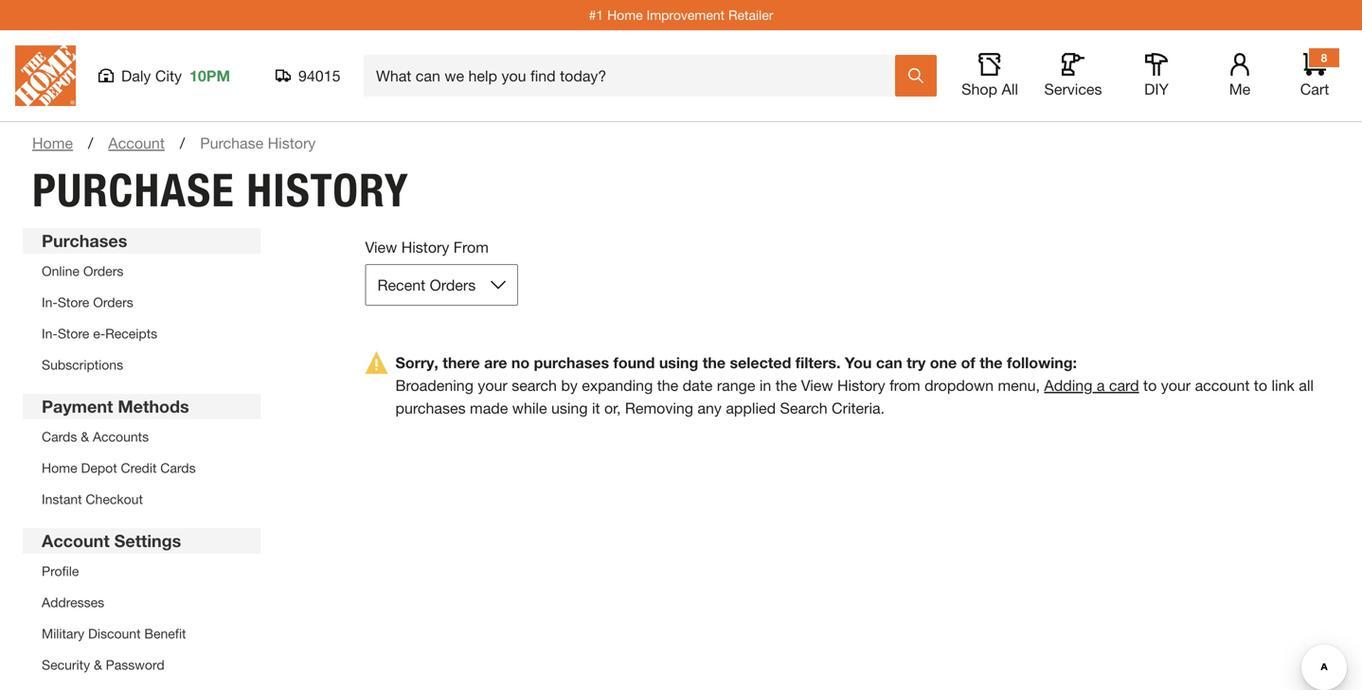 Task type: describe. For each thing, give the bounding box(es) containing it.
menu,
[[998, 377, 1041, 395]]

search
[[780, 399, 828, 417]]

methods
[[118, 397, 189, 417]]

you
[[845, 354, 872, 372]]

cart
[[1301, 80, 1330, 98]]

Recent Orders button
[[365, 264, 519, 306]]

& for cards
[[81, 429, 89, 445]]

in- for in-store orders
[[42, 295, 58, 310]]

your for broadening
[[478, 377, 508, 395]]

orders for recent orders
[[430, 276, 476, 294]]

subscriptions link
[[42, 357, 123, 373]]

shop
[[962, 80, 998, 98]]

using inside to your account to link all purchases made while using it or, removing any applied search criteria.
[[552, 399, 588, 417]]

the home depot logo image
[[15, 45, 76, 106]]

home depot credit cards link
[[42, 461, 196, 476]]

services
[[1045, 80, 1103, 98]]

of
[[962, 354, 976, 372]]

the up 'removing'
[[657, 377, 679, 395]]

addresses
[[42, 595, 104, 611]]

0 vertical spatial using
[[659, 354, 699, 372]]

following:
[[1007, 354, 1078, 372]]

shop all button
[[960, 53, 1021, 99]]

from
[[890, 377, 921, 395]]

the right in
[[776, 377, 797, 395]]

cart 8
[[1301, 51, 1330, 98]]

no
[[512, 354, 530, 372]]

in-store orders
[[42, 295, 133, 310]]

instant checkout link
[[42, 492, 143, 508]]

daly
[[121, 67, 151, 85]]

all
[[1002, 80, 1019, 98]]

online
[[42, 263, 80, 279]]

diy
[[1145, 80, 1169, 98]]

payment methods
[[42, 397, 189, 417]]

in-store e-receipts link
[[42, 326, 157, 342]]

in-store e-receipts
[[42, 326, 157, 342]]

retailer
[[729, 7, 774, 23]]

#1
[[589, 7, 604, 23]]

0 vertical spatial view
[[365, 238, 397, 256]]

0 vertical spatial home
[[608, 7, 643, 23]]

home depot credit cards
[[42, 461, 196, 476]]

military
[[42, 626, 84, 642]]

selected
[[730, 354, 792, 372]]

2 / from the left
[[180, 134, 185, 152]]

94015 button
[[276, 66, 341, 85]]

orders for online orders
[[83, 263, 124, 279]]

view history from
[[365, 238, 489, 256]]

found
[[614, 354, 655, 372]]

try
[[907, 354, 926, 372]]

addresses link
[[42, 595, 104, 611]]

1 / from the left
[[88, 134, 93, 152]]

sorry, there are no purchases found using the selected filters. you can try one of the following:
[[396, 354, 1078, 372]]

security & password
[[42, 658, 165, 673]]

sorry,
[[396, 354, 439, 372]]

to your account to link all purchases made while using it or, removing any applied search criteria.
[[396, 377, 1314, 417]]

0 vertical spatial purchase history
[[200, 134, 316, 152]]

1 vertical spatial view
[[802, 377, 834, 395]]

depot
[[81, 461, 117, 476]]

in- for in-store e-receipts
[[42, 326, 58, 342]]

applied
[[726, 399, 776, 417]]

removing
[[625, 399, 694, 417]]

one
[[930, 354, 957, 372]]

store for orders
[[58, 295, 89, 310]]

purchases
[[42, 231, 127, 251]]

#1 home improvement retailer
[[589, 7, 774, 23]]

daly city 10pm
[[121, 67, 230, 85]]

from
[[454, 238, 489, 256]]

payment
[[42, 397, 113, 417]]

1 to from the left
[[1144, 377, 1157, 395]]

me button
[[1210, 53, 1271, 99]]

recent orders
[[378, 276, 476, 294]]

military discount benefit link
[[42, 626, 186, 642]]

settings
[[114, 531, 181, 552]]

account for account settings
[[42, 531, 110, 552]]

orders up in-store e-receipts
[[93, 295, 133, 310]]



Task type: locate. For each thing, give the bounding box(es) containing it.
1 horizontal spatial using
[[659, 354, 699, 372]]

0 horizontal spatial &
[[81, 429, 89, 445]]

view up recent on the left of the page
[[365, 238, 397, 256]]

purchases up the by
[[534, 354, 609, 372]]

a
[[1097, 377, 1105, 395]]

services button
[[1043, 53, 1104, 99]]

card
[[1110, 377, 1140, 395]]

in- up subscriptions
[[42, 326, 58, 342]]

1 horizontal spatial to
[[1255, 377, 1268, 395]]

diy button
[[1127, 53, 1187, 99]]

your left account
[[1162, 377, 1191, 395]]

1 vertical spatial purchases
[[396, 399, 466, 417]]

0 horizontal spatial /
[[88, 134, 93, 152]]

2 store from the top
[[58, 326, 89, 342]]

adding a card link
[[1045, 377, 1140, 395]]

orders inside recent orders button
[[430, 276, 476, 294]]

home for home depot credit cards
[[42, 461, 77, 476]]

home right #1
[[608, 7, 643, 23]]

1 vertical spatial in-
[[42, 326, 58, 342]]

home down the home depot logo
[[32, 134, 73, 152]]

broadening your search by expanding the date range in the view history from dropdown menu, adding a card
[[396, 377, 1140, 395]]

& for security
[[94, 658, 102, 673]]

home link
[[32, 132, 73, 154]]

0 horizontal spatial to
[[1144, 377, 1157, 395]]

0 vertical spatial cards
[[42, 429, 77, 445]]

the up date
[[703, 354, 726, 372]]

city
[[155, 67, 182, 85]]

1 vertical spatial cards
[[160, 461, 196, 476]]

0 horizontal spatial using
[[552, 399, 588, 417]]

date
[[683, 377, 713, 395]]

in- down online
[[42, 295, 58, 310]]

2 in- from the top
[[42, 326, 58, 342]]

1 horizontal spatial &
[[94, 658, 102, 673]]

purchases down broadening
[[396, 399, 466, 417]]

cards & accounts link
[[42, 429, 149, 445]]

1 vertical spatial purchase history
[[32, 163, 409, 218]]

purchase
[[200, 134, 264, 152], [32, 163, 235, 218]]

security & password link
[[42, 658, 165, 673]]

& right security
[[94, 658, 102, 673]]

account
[[108, 134, 165, 152], [42, 531, 110, 552]]

made
[[470, 399, 508, 417]]

1 horizontal spatial cards
[[160, 461, 196, 476]]

credit
[[121, 461, 157, 476]]

1 vertical spatial account
[[42, 531, 110, 552]]

1 vertical spatial &
[[94, 658, 102, 673]]

1 vertical spatial using
[[552, 399, 588, 417]]

account link
[[108, 132, 165, 154]]

store left the "e-"
[[58, 326, 89, 342]]

checkout
[[86, 492, 143, 508]]

&
[[81, 429, 89, 445], [94, 658, 102, 673]]

the right of
[[980, 354, 1003, 372]]

instant checkout
[[42, 492, 143, 508]]

What can we help you find today? search field
[[376, 56, 895, 96]]

1 vertical spatial home
[[32, 134, 73, 152]]

instant
[[42, 492, 82, 508]]

by
[[561, 377, 578, 395]]

store for e-
[[58, 326, 89, 342]]

8
[[1322, 51, 1328, 64]]

adding
[[1045, 377, 1093, 395]]

using up date
[[659, 354, 699, 372]]

2 your from the left
[[1162, 377, 1191, 395]]

me
[[1230, 80, 1251, 98]]

0 vertical spatial account
[[108, 134, 165, 152]]

purchase down the 10pm
[[200, 134, 264, 152]]

1 horizontal spatial your
[[1162, 377, 1191, 395]]

receipts
[[105, 326, 157, 342]]

your for to
[[1162, 377, 1191, 395]]

1 horizontal spatial purchases
[[534, 354, 609, 372]]

& down the payment
[[81, 429, 89, 445]]

1 vertical spatial purchase
[[32, 163, 235, 218]]

view
[[365, 238, 397, 256], [802, 377, 834, 395]]

0 vertical spatial purchases
[[534, 354, 609, 372]]

purchases inside to your account to link all purchases made while using it or, removing any applied search criteria.
[[396, 399, 466, 417]]

subscriptions
[[42, 357, 123, 373]]

0 vertical spatial in-
[[42, 295, 58, 310]]

can
[[876, 354, 903, 372]]

history
[[268, 134, 316, 152], [247, 163, 409, 218], [402, 238, 450, 256], [838, 377, 886, 395]]

1 horizontal spatial /
[[180, 134, 185, 152]]

0 horizontal spatial view
[[365, 238, 397, 256]]

home for home
[[32, 134, 73, 152]]

expanding
[[582, 377, 653, 395]]

online orders link
[[42, 263, 124, 279]]

account up profile link
[[42, 531, 110, 552]]

to right card
[[1144, 377, 1157, 395]]

2 to from the left
[[1255, 377, 1268, 395]]

it
[[592, 399, 600, 417]]

account for account
[[108, 134, 165, 152]]

link
[[1272, 377, 1295, 395]]

are
[[484, 354, 507, 372]]

benefit
[[144, 626, 186, 642]]

view down filters. at the right bottom of page
[[802, 377, 834, 395]]

account down daly
[[108, 134, 165, 152]]

cards down the payment
[[42, 429, 77, 445]]

range
[[717, 377, 756, 395]]

1 vertical spatial store
[[58, 326, 89, 342]]

1 horizontal spatial view
[[802, 377, 834, 395]]

profile
[[42, 564, 79, 580]]

/ right the account link
[[180, 134, 185, 152]]

the
[[703, 354, 726, 372], [980, 354, 1003, 372], [657, 377, 679, 395], [776, 377, 797, 395]]

your down are
[[478, 377, 508, 395]]

filters.
[[796, 354, 841, 372]]

to
[[1144, 377, 1157, 395], [1255, 377, 1268, 395]]

1 your from the left
[[478, 377, 508, 395]]

to left link
[[1255, 377, 1268, 395]]

in-store orders link
[[42, 295, 133, 310]]

shop all
[[962, 80, 1019, 98]]

0 vertical spatial store
[[58, 295, 89, 310]]

1 in- from the top
[[42, 295, 58, 310]]

e-
[[93, 326, 105, 342]]

there
[[443, 354, 480, 372]]

in-
[[42, 295, 58, 310], [42, 326, 58, 342]]

improvement
[[647, 7, 725, 23]]

94015
[[299, 67, 341, 85]]

store down online orders link
[[58, 295, 89, 310]]

search
[[512, 377, 557, 395]]

0 vertical spatial &
[[81, 429, 89, 445]]

0 horizontal spatial your
[[478, 377, 508, 395]]

cards & accounts
[[42, 429, 149, 445]]

broadening
[[396, 377, 474, 395]]

using down the by
[[552, 399, 588, 417]]

orders up "in-store orders"
[[83, 263, 124, 279]]

purchases
[[534, 354, 609, 372], [396, 399, 466, 417]]

orders down from
[[430, 276, 476, 294]]

purchase down the account link
[[32, 163, 235, 218]]

account
[[1196, 377, 1250, 395]]

10pm
[[190, 67, 230, 85]]

store
[[58, 295, 89, 310], [58, 326, 89, 342]]

account settings
[[42, 531, 181, 552]]

home up instant
[[42, 461, 77, 476]]

1 store from the top
[[58, 295, 89, 310]]

while
[[513, 399, 547, 417]]

any
[[698, 399, 722, 417]]

all
[[1300, 377, 1314, 395]]

accounts
[[93, 429, 149, 445]]

cards right credit
[[160, 461, 196, 476]]

criteria.
[[832, 399, 885, 417]]

recent
[[378, 276, 426, 294]]

military discount benefit
[[42, 626, 186, 642]]

0 horizontal spatial cards
[[42, 429, 77, 445]]

discount
[[88, 626, 141, 642]]

cards
[[42, 429, 77, 445], [160, 461, 196, 476]]

profile link
[[42, 564, 79, 580]]

your inside to your account to link all purchases made while using it or, removing any applied search criteria.
[[1162, 377, 1191, 395]]

/ right home link
[[88, 134, 93, 152]]

password
[[106, 658, 165, 673]]

0 horizontal spatial purchases
[[396, 399, 466, 417]]

purchase history
[[200, 134, 316, 152], [32, 163, 409, 218]]

0 vertical spatial purchase
[[200, 134, 264, 152]]

security
[[42, 658, 90, 673]]

2 vertical spatial home
[[42, 461, 77, 476]]

your
[[478, 377, 508, 395], [1162, 377, 1191, 395]]



Task type: vqa. For each thing, say whether or not it's contained in the screenshot.
the TOP button
no



